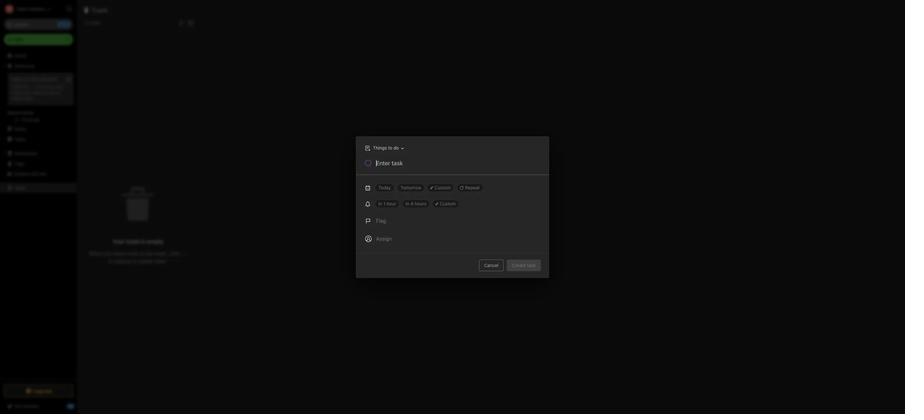 Task type: locate. For each thing, give the bounding box(es) containing it.
2 things to do button from the left
[[363, 143, 406, 153]]

notes up tasks
[[14, 126, 26, 131]]

in for in 1 hour
[[378, 201, 382, 206]]

when
[[89, 251, 103, 256]]

custom button
[[427, 183, 454, 192], [433, 200, 460, 208]]

notes right 0 at left
[[89, 20, 100, 25]]

trash,
[[155, 251, 168, 256]]

0 horizontal spatial the
[[22, 84, 29, 89]]

add
[[12, 77, 20, 82]]

cancel button
[[479, 260, 504, 271]]

0 vertical spatial to
[[56, 90, 60, 95]]

or down on
[[44, 90, 48, 95]]

custom button right hours
[[433, 200, 460, 208]]

icon on a note, notebook, stack or tag to add it here.
[[12, 84, 64, 101]]

custom left repeat "button"
[[435, 185, 451, 190]]

shared with me
[[14, 171, 46, 176]]

empty
[[147, 238, 164, 245]]

upgrade
[[33, 388, 52, 394]]

custom
[[435, 185, 451, 190], [440, 201, 456, 206]]

to left do
[[388, 145, 392, 150]]

trash up the 0 notes
[[91, 6, 108, 14]]

0 horizontal spatial or
[[44, 90, 48, 95]]

things
[[373, 145, 387, 150]]

1 vertical spatial or
[[132, 258, 137, 264]]

assign button
[[361, 231, 396, 246]]

task
[[527, 262, 536, 268]]

in 4 hours
[[406, 201, 426, 206]]

0 vertical spatial notes
[[89, 20, 100, 25]]

2 vertical spatial to
[[108, 258, 113, 264]]

in left '1'
[[378, 201, 382, 206]]

today
[[378, 185, 391, 190]]

the right in
[[146, 251, 153, 256]]

in 1 hour
[[378, 201, 396, 206]]

group
[[0, 71, 77, 126]]

2 horizontal spatial to
[[388, 145, 392, 150]]

tasks button
[[0, 134, 77, 144]]

recent notes
[[7, 110, 34, 115]]

you
[[104, 251, 112, 256]]

custom right hours
[[440, 201, 456, 206]]

them.
[[154, 258, 168, 264]]

None search field
[[8, 19, 69, 30]]

in inside button
[[406, 201, 409, 206]]

0 horizontal spatial trash
[[14, 185, 26, 191]]

create task
[[512, 262, 536, 268]]

me
[[40, 171, 46, 176]]

notebook,
[[12, 90, 31, 95]]

restore
[[114, 258, 131, 264]]

notes
[[22, 110, 34, 115], [14, 126, 26, 131]]

trash down shared
[[14, 185, 26, 191]]

tasks
[[14, 136, 26, 142]]

notes
[[89, 20, 100, 25], [126, 251, 139, 256]]

0 vertical spatial or
[[44, 90, 48, 95]]

to
[[56, 90, 60, 95], [388, 145, 392, 150], [108, 258, 113, 264]]

2 in from the left
[[406, 201, 409, 206]]

to inside when you have notes in the trash, click '...' to restore or delete them.
[[108, 258, 113, 264]]

1 vertical spatial to
[[388, 145, 392, 150]]

custom for in 4 hours
[[440, 201, 456, 206]]

tomorrow button
[[397, 183, 425, 192]]

custom button down 'enter task' text field
[[427, 183, 454, 192]]

have
[[114, 251, 125, 256]]

0 vertical spatial custom
[[435, 185, 451, 190]]

0 vertical spatial trash
[[91, 6, 108, 14]]

shared with me link
[[0, 169, 77, 179]]

in left 4
[[406, 201, 409, 206]]

click the ...
[[12, 84, 34, 89]]

to down the you
[[108, 258, 113, 264]]

tree
[[0, 50, 77, 379]]

notes left in
[[126, 251, 139, 256]]

in
[[378, 201, 382, 206], [406, 201, 409, 206]]

notes link
[[0, 124, 77, 134]]

...
[[30, 84, 34, 89]]

0 horizontal spatial to
[[56, 90, 60, 95]]

tags button
[[0, 158, 77, 169]]

with
[[30, 171, 39, 176]]

things to do button
[[362, 143, 406, 153], [363, 143, 406, 153]]

1 horizontal spatial trash
[[91, 6, 108, 14]]

1 horizontal spatial to
[[108, 258, 113, 264]]

1 horizontal spatial the
[[146, 251, 153, 256]]

1 horizontal spatial notes
[[126, 251, 139, 256]]

assign
[[376, 236, 392, 242]]

hour
[[387, 201, 396, 206]]

to inside field
[[388, 145, 392, 150]]

a
[[50, 84, 53, 89]]

new button
[[4, 34, 73, 45]]

to down note,
[[56, 90, 60, 95]]

group containing add your first shortcut
[[0, 71, 77, 126]]

0 vertical spatial custom button
[[427, 183, 454, 192]]

0 horizontal spatial in
[[378, 201, 382, 206]]

note,
[[54, 84, 64, 89]]

in 4 hours button
[[402, 200, 430, 208]]

in inside button
[[378, 201, 382, 206]]

Enter task text field
[[376, 159, 541, 170]]

recent
[[7, 110, 21, 115]]

1 vertical spatial notes
[[14, 126, 26, 131]]

0 notes
[[85, 20, 100, 25]]

to inside icon on a note, notebook, stack or tag to add it here.
[[56, 90, 60, 95]]

notes right recent
[[22, 110, 34, 115]]

or
[[44, 90, 48, 95], [132, 258, 137, 264]]

tag
[[49, 90, 55, 95]]

add
[[12, 96, 19, 101]]

or left delete
[[132, 258, 137, 264]]

in 1 hour button
[[375, 200, 400, 208]]

the
[[22, 84, 29, 89], [146, 251, 153, 256]]

on
[[44, 84, 49, 89]]

trash
[[91, 6, 108, 14], [14, 185, 26, 191]]

notebooks
[[14, 150, 37, 156]]

1 vertical spatial notes
[[126, 251, 139, 256]]

1 vertical spatial custom button
[[433, 200, 460, 208]]

1 vertical spatial custom
[[440, 201, 456, 206]]

1 horizontal spatial or
[[132, 258, 137, 264]]

icon
[[35, 84, 43, 89]]

1 in from the left
[[378, 201, 382, 206]]

in
[[140, 251, 144, 256]]

your trash is empty
[[113, 238, 164, 245]]

1 horizontal spatial in
[[406, 201, 409, 206]]

home
[[14, 53, 26, 58]]

1 vertical spatial the
[[146, 251, 153, 256]]

'...'
[[181, 251, 187, 256]]

the left ...
[[22, 84, 29, 89]]

custom for tomorrow
[[435, 185, 451, 190]]

settings image
[[65, 5, 73, 13]]

new
[[14, 37, 23, 42]]

when you have notes in the trash, click '...' to restore or delete them.
[[89, 251, 187, 264]]

upgrade button
[[4, 385, 73, 397]]

Search text field
[[8, 19, 69, 30]]

repeat
[[465, 185, 480, 190]]



Task type: vqa. For each thing, say whether or not it's contained in the screenshot.
with
yes



Task type: describe. For each thing, give the bounding box(es) containing it.
your
[[21, 77, 29, 82]]

stack
[[32, 90, 43, 95]]

0 vertical spatial the
[[22, 84, 29, 89]]

is
[[141, 238, 145, 245]]

do
[[394, 145, 399, 150]]

or inside when you have notes in the trash, click '...' to restore or delete them.
[[132, 258, 137, 264]]

shortcut
[[40, 77, 57, 82]]

in for in 4 hours
[[406, 201, 409, 206]]

delete
[[138, 258, 153, 264]]

home link
[[0, 50, 77, 61]]

things to do
[[373, 145, 399, 150]]

shortcuts button
[[0, 61, 77, 71]]

notes inside when you have notes in the trash, click '...' to restore or delete them.
[[126, 251, 139, 256]]

your
[[113, 238, 125, 245]]

notebooks link
[[0, 148, 77, 158]]

0 horizontal spatial notes
[[89, 20, 100, 25]]

hours
[[415, 201, 426, 206]]

0 vertical spatial notes
[[22, 110, 34, 115]]

custom button for tomorrow
[[427, 183, 454, 192]]

trash link
[[0, 183, 77, 193]]

cancel
[[484, 262, 499, 268]]

the inside when you have notes in the trash, click '...' to restore or delete them.
[[146, 251, 153, 256]]

flag
[[376, 218, 386, 224]]

shared
[[14, 171, 29, 176]]

click
[[12, 84, 21, 89]]

add your first shortcut
[[12, 77, 57, 82]]

or inside icon on a note, notebook, stack or tag to add it here.
[[44, 90, 48, 95]]

first
[[31, 77, 39, 82]]

click
[[169, 251, 180, 256]]

tags
[[14, 161, 24, 166]]

1
[[383, 201, 385, 206]]

here.
[[24, 96, 34, 101]]

4
[[411, 201, 414, 206]]

Go to note or move task field
[[362, 143, 406, 153]]

repeat button
[[457, 183, 483, 192]]

1 things to do button from the left
[[362, 143, 406, 153]]

expand notebooks image
[[2, 151, 7, 156]]

create
[[512, 262, 526, 268]]

trash
[[126, 238, 140, 245]]

1 vertical spatial trash
[[14, 185, 26, 191]]

note window - empty element
[[199, 0, 905, 414]]

flag button
[[361, 213, 390, 228]]

group inside tree
[[0, 71, 77, 126]]

create task button
[[507, 260, 541, 271]]

0
[[85, 20, 88, 25]]

tomorrow
[[401, 185, 421, 190]]

it
[[20, 96, 23, 101]]

today button
[[375, 183, 394, 192]]

tree containing home
[[0, 50, 77, 379]]

shortcuts
[[14, 63, 35, 69]]

custom button for in 4 hours
[[433, 200, 460, 208]]



